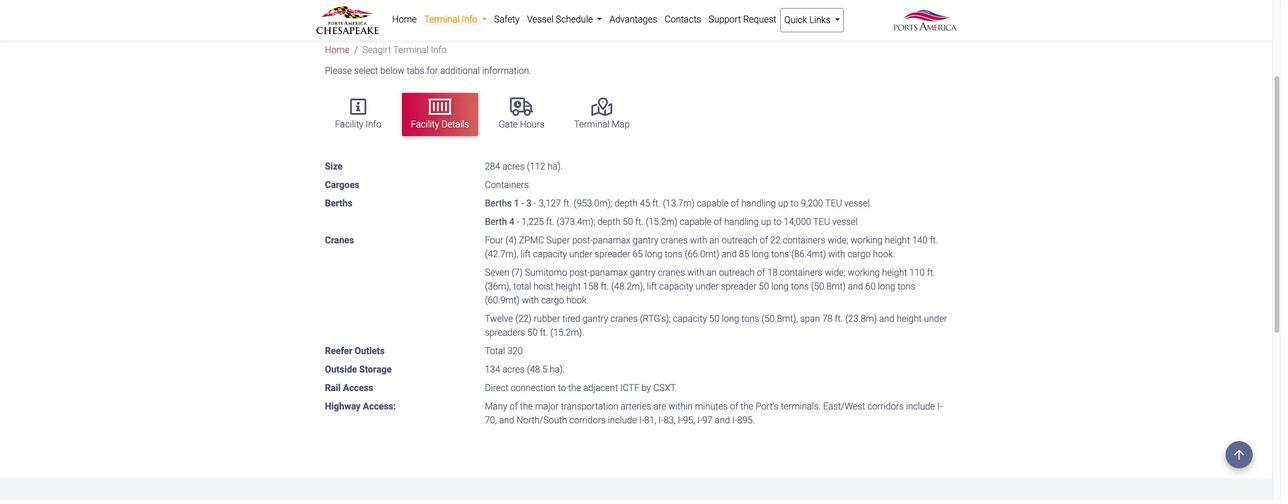 Task type: locate. For each thing, give the bounding box(es) containing it.
0 vertical spatial an
[[710, 235, 720, 246]]

0 vertical spatial gantry
[[633, 235, 659, 246]]

1 vertical spatial include
[[608, 416, 637, 427]]

tons down '22'
[[772, 249, 789, 260]]

1 horizontal spatial -
[[522, 198, 524, 209]]

info left safety
[[462, 14, 478, 25]]

twelve
[[485, 314, 513, 325]]

2 vertical spatial capacity
[[673, 314, 707, 325]]

to up '22'
[[774, 217, 782, 228]]

2 vertical spatial gantry
[[583, 314, 609, 325]]

of
[[731, 198, 739, 209], [714, 217, 722, 228], [760, 235, 768, 246], [757, 268, 765, 279], [510, 402, 518, 413], [730, 402, 739, 413]]

height left 158 on the left bottom
[[556, 282, 581, 293]]

1 horizontal spatial under
[[696, 282, 719, 293]]

1
[[514, 198, 519, 209]]

- right 4
[[517, 217, 520, 228]]

60
[[866, 282, 876, 293]]

0 vertical spatial hook.
[[873, 249, 895, 260]]

teu right 9,200
[[826, 198, 842, 209]]

capable
[[697, 198, 729, 209], [680, 217, 712, 228]]

support request link
[[705, 8, 780, 31]]

1 vertical spatial up
[[761, 217, 772, 228]]

1 vertical spatial spreader
[[721, 282, 757, 293]]

outreach up 85
[[722, 235, 758, 246]]

gantry inside four (4) zpmc super post-panamax gantry cranes with an outreach of 22 containers wide; working height 140 ft. (42.7m), lift capacity under spreader 65 long tons (66.0mt) and 85 long tons (86.4mt) with cargo hook.
[[633, 235, 659, 246]]

the down connection
[[520, 402, 533, 413]]

and
[[722, 249, 737, 260], [848, 282, 863, 293], [880, 314, 895, 325], [499, 416, 514, 427], [715, 416, 730, 427]]

please
[[325, 65, 352, 76]]

1 vertical spatial outreach
[[719, 268, 755, 279]]

post- inside seven (7) sumitomo post-panamax gantry cranes with an outreach of 18 containers wide; working height 110 ft. (36m), total hoist height 158 ft. (48.2m), lift capacity under spreader 50 long tons (50.8mt) and 60 long tons (60.9mt) with cargo hook.
[[570, 268, 590, 279]]

containers up (86.4mt)
[[783, 235, 826, 246]]

total
[[485, 346, 505, 357]]

berths left '1'
[[485, 198, 512, 209]]

i-
[[938, 402, 943, 413], [639, 416, 644, 427], [659, 416, 664, 427], [678, 416, 683, 427], [697, 416, 703, 427], [732, 416, 738, 427]]

cargo down hoist
[[541, 295, 564, 306]]

lift down zpmc
[[521, 249, 531, 260]]

under down 110
[[924, 314, 947, 325]]

total
[[513, 282, 532, 293]]

advantages
[[610, 14, 658, 25]]

an up (66.0mt)
[[710, 235, 720, 246]]

ft. right 45
[[653, 198, 661, 209]]

1 vertical spatial cargo
[[541, 295, 564, 306]]

1 vertical spatial cranes
[[658, 268, 685, 279]]

1 vertical spatial hook.
[[567, 295, 589, 306]]

spreader
[[595, 249, 630, 260], [721, 282, 757, 293]]

vessel right 9,200
[[845, 198, 870, 209]]

0 vertical spatial vessel
[[845, 198, 870, 209]]

long
[[645, 249, 663, 260], [752, 249, 769, 260], [772, 282, 789, 293], [878, 282, 896, 293], [722, 314, 739, 325]]

and right (23.8m)
[[880, 314, 895, 325]]

0 vertical spatial post-
[[572, 235, 593, 246]]

2 facility from the left
[[411, 119, 439, 130]]

1 vertical spatial under
[[696, 282, 719, 293]]

hook. up "60"
[[873, 249, 895, 260]]

acres down 320
[[503, 365, 525, 376]]

(22)
[[516, 314, 532, 325]]

cranes left the "(rtg's);" on the bottom of page
[[611, 314, 638, 325]]

2 berths from the left
[[485, 198, 512, 209]]

to up major
[[558, 383, 566, 394]]

0 horizontal spatial cargo
[[541, 295, 564, 306]]

0 vertical spatial depth
[[615, 198, 638, 209]]

0 vertical spatial up
[[778, 198, 789, 209]]

height down 110
[[897, 314, 922, 325]]

the up "895.​"
[[741, 402, 754, 413]]

cargo inside four (4) zpmc super post-panamax gantry cranes with an outreach of 22 containers wide; working height 140 ft. (42.7m), lift capacity under spreader 65 long tons (66.0mt) and 85 long tons (86.4mt) with cargo hook.
[[848, 249, 871, 260]]

1 vertical spatial to
[[774, 217, 782, 228]]

0 horizontal spatial spreader
[[595, 249, 630, 260]]

go to top image
[[1226, 442, 1253, 469]]

terminal for terminal map
[[574, 119, 610, 130]]

0 vertical spatial spreader
[[595, 249, 630, 260]]

spreader down 85
[[721, 282, 757, 293]]

outside
[[325, 365, 357, 376]]

1 horizontal spatial berths
[[485, 198, 512, 209]]

cranes inside four (4) zpmc super post-panamax gantry cranes with an outreach of 22 containers wide; working height 140 ft. (42.7m), lift capacity under spreader 65 long tons (66.0mt) and 85 long tons (86.4mt) with cargo hook.
[[661, 235, 688, 246]]

1 vertical spatial gantry
[[630, 268, 656, 279]]

2 vertical spatial cranes
[[611, 314, 638, 325]]

(4)
[[506, 235, 517, 246]]

1 horizontal spatial lift
[[647, 282, 657, 293]]

acres for 134
[[503, 365, 525, 376]]

1 horizontal spatial facility
[[411, 119, 439, 130]]

cargoes
[[325, 180, 360, 191]]

0 horizontal spatial info
[[366, 119, 382, 130]]

post- down "(373.4m);"
[[572, 235, 593, 246]]

up up '22'
[[761, 217, 772, 228]]

facility left the details
[[411, 119, 439, 130]]

50 down 18
[[759, 282, 769, 293]]

0 vertical spatial containers
[[783, 235, 826, 246]]

capacity up the "(rtg's);" on the bottom of page
[[660, 282, 694, 293]]

0 horizontal spatial berths
[[325, 198, 353, 209]]

highway
[[325, 402, 361, 413]]

containers
[[485, 180, 529, 191]]

cranes down (66.0mt)
[[658, 268, 685, 279]]

teu
[[826, 198, 842, 209], [814, 217, 830, 228]]

under down super
[[569, 249, 593, 260]]

45
[[640, 198, 650, 209]]

tired
[[563, 314, 581, 325]]

panamax up 158 on the left bottom
[[590, 268, 628, 279]]

and inside the twelve (22) rubber tired gantry cranes (rtg's); capacity 50 long tons (50.8mt), span 78 ft. (23.8m) and height under spreaders 50 ft. (15.2m).
[[880, 314, 895, 325]]

facility for facility details
[[411, 119, 439, 130]]

home link up please
[[325, 45, 350, 56]]

containers down (86.4mt)
[[780, 268, 823, 279]]

terminal
[[424, 14, 460, 25], [393, 45, 429, 56], [574, 119, 610, 130]]

height
[[885, 235, 910, 246], [882, 268, 907, 279], [556, 282, 581, 293], [897, 314, 922, 325]]

info inside terminal info 'link'
[[462, 14, 478, 25]]

tons
[[665, 249, 683, 260], [772, 249, 789, 260], [791, 282, 809, 293], [898, 282, 916, 293], [742, 314, 760, 325]]

wide; inside seven (7) sumitomo post-panamax gantry cranes with an outreach of 18 containers wide; working height 110 ft. (36m), total hoist height 158 ft. (48.2m), lift capacity under spreader 50 long tons (50.8mt) and 60 long tons (60.9mt) with cargo hook.
[[825, 268, 846, 279]]

with up (66.0mt)
[[690, 235, 707, 246]]

the up transportation
[[568, 383, 581, 394]]

1 acres from the top
[[503, 161, 525, 172]]

ha). right (48.5
[[550, 365, 565, 376]]

facility
[[335, 119, 364, 130], [411, 119, 439, 130]]

up up 14,000
[[778, 198, 789, 209]]

of inside seven (7) sumitomo post-panamax gantry cranes with an outreach of 18 containers wide; working height 110 ft. (36m), total hoist height 158 ft. (48.2m), lift capacity under spreader 50 long tons (50.8mt) and 60 long tons (60.9mt) with cargo hook.
[[757, 268, 765, 279]]

1 horizontal spatial include
[[906, 402, 935, 413]]

containers
[[783, 235, 826, 246], [780, 268, 823, 279]]

gantry up 65
[[633, 235, 659, 246]]

up
[[778, 198, 789, 209], [761, 217, 772, 228]]

terminal up tabs
[[393, 45, 429, 56]]

110
[[910, 268, 925, 279]]

1 horizontal spatial info
[[431, 45, 447, 56]]

1 vertical spatial working
[[848, 268, 880, 279]]

direct connection to the adjacent ictf by csxt.
[[485, 383, 677, 394]]

0 vertical spatial lift
[[521, 249, 531, 260]]

gate hours
[[499, 119, 545, 130]]

to left 9,200
[[791, 198, 799, 209]]

info down select
[[366, 119, 382, 130]]

284 acres (112 ha).
[[485, 161, 563, 172]]

(48.5
[[527, 365, 548, 376]]

0 horizontal spatial -
[[517, 217, 520, 228]]

depth down (953.0m);
[[598, 217, 621, 228]]

2 acres from the top
[[503, 365, 525, 376]]

cranes
[[325, 235, 354, 246]]

span
[[801, 314, 820, 325]]

1 vertical spatial wide;
[[825, 268, 846, 279]]

1 vertical spatial panamax
[[590, 268, 628, 279]]

and right '97'
[[715, 416, 730, 427]]

capacity right the "(rtg's);" on the bottom of page
[[673, 314, 707, 325]]

0 horizontal spatial under
[[569, 249, 593, 260]]

tons left (66.0mt)
[[665, 249, 683, 260]]

direct
[[485, 383, 509, 394]]

1 vertical spatial home link
[[325, 45, 350, 56]]

spreader inside seven (7) sumitomo post-panamax gantry cranes with an outreach of 18 containers wide; working height 110 ft. (36m), total hoist height 158 ft. (48.2m), lift capacity under spreader 50 long tons (50.8mt) and 60 long tons (60.9mt) with cargo hook.
[[721, 282, 757, 293]]

long right "60"
[[878, 282, 896, 293]]

0 horizontal spatial lift
[[521, 249, 531, 260]]

0 vertical spatial under
[[569, 249, 593, 260]]

corridors down transportation
[[570, 416, 606, 427]]

cranes inside the twelve (22) rubber tired gantry cranes (rtg's); capacity 50 long tons (50.8mt), span 78 ft. (23.8m) and height under spreaders 50 ft. (15.2m).
[[611, 314, 638, 325]]

arteries
[[621, 402, 651, 413]]

0 horizontal spatial up
[[761, 217, 772, 228]]

1 horizontal spatial home link
[[389, 8, 421, 31]]

0 vertical spatial corridors
[[868, 402, 904, 413]]

1 vertical spatial acres
[[503, 365, 525, 376]]

terminal left map
[[574, 119, 610, 130]]

info up for
[[431, 45, 447, 56]]

panamax down "(373.4m);"
[[593, 235, 631, 246]]

home link up seagirt terminal info
[[389, 8, 421, 31]]

0 vertical spatial home
[[392, 14, 417, 25]]

1 vertical spatial an
[[707, 268, 717, 279]]

0 vertical spatial acres
[[503, 161, 525, 172]]

outreach down 85
[[719, 268, 755, 279]]

0 horizontal spatial corridors
[[570, 416, 606, 427]]

ha). right (112
[[548, 161, 563, 172]]

0 vertical spatial ha).
[[548, 161, 563, 172]]

corridors
[[868, 402, 904, 413], [570, 416, 606, 427]]

acres
[[503, 161, 525, 172], [503, 365, 525, 376]]

2 horizontal spatial info
[[462, 14, 478, 25]]

terminal inside "terminal map" link
[[574, 119, 610, 130]]

0 vertical spatial panamax
[[593, 235, 631, 246]]

2 vertical spatial terminal
[[574, 119, 610, 130]]

83,
[[664, 416, 676, 427]]

0 horizontal spatial include
[[608, 416, 637, 427]]

1 horizontal spatial home
[[392, 14, 417, 25]]

under inside four (4) zpmc super post-panamax gantry cranes with an outreach of 22 containers wide; working height 140 ft. (42.7m), lift capacity under spreader 65 long tons (66.0mt) and 85 long tons (86.4mt) with cargo hook.
[[569, 249, 593, 260]]

97
[[703, 416, 713, 427]]

0 horizontal spatial home link
[[325, 45, 350, 56]]

ha). for 284 acres (112 ha).
[[548, 161, 563, 172]]

- for 1,225
[[517, 217, 520, 228]]

depth
[[615, 198, 638, 209], [598, 217, 621, 228]]

and inside seven (7) sumitomo post-panamax gantry cranes with an outreach of 18 containers wide; working height 110 ft. (36m), total hoist height 158 ft. (48.2m), lift capacity under spreader 50 long tons (50.8mt) and 60 long tons (60.9mt) with cargo hook.
[[848, 282, 863, 293]]

wide; inside four (4) zpmc super post-panamax gantry cranes with an outreach of 22 containers wide; working height 140 ft. (42.7m), lift capacity under spreader 65 long tons (66.0mt) and 85 long tons (86.4mt) with cargo hook.
[[828, 235, 849, 246]]

0 vertical spatial cranes
[[661, 235, 688, 246]]

(112
[[527, 161, 545, 172]]

1 horizontal spatial hook.
[[873, 249, 895, 260]]

with
[[690, 235, 707, 246], [829, 249, 846, 260], [688, 268, 705, 279], [522, 295, 539, 306]]

0 vertical spatial wide;
[[828, 235, 849, 246]]

0 vertical spatial info
[[462, 14, 478, 25]]

home for the bottom home "link"
[[325, 45, 350, 56]]

gantry inside the twelve (22) rubber tired gantry cranes (rtg's); capacity 50 long tons (50.8mt), span 78 ft. (23.8m) and height under spreaders 50 ft. (15.2m).
[[583, 314, 609, 325]]

east/west
[[823, 402, 866, 413]]

lift right (48.2m),
[[647, 282, 657, 293]]

(23.8m)
[[846, 314, 877, 325]]

and left 85
[[722, 249, 737, 260]]

2 horizontal spatial under
[[924, 314, 947, 325]]

berths down cargoes
[[325, 198, 353, 209]]

2 vertical spatial info
[[366, 119, 382, 130]]

home up please
[[325, 45, 350, 56]]

gantry right tired
[[583, 314, 609, 325]]

0 horizontal spatial to
[[558, 383, 566, 394]]

highway access:
[[325, 402, 396, 413]]

0 vertical spatial capacity
[[533, 249, 567, 260]]

and left "60"
[[848, 282, 863, 293]]

-
[[522, 198, 524, 209], [534, 198, 537, 209], [517, 217, 520, 228]]

0 horizontal spatial home
[[325, 45, 350, 56]]

terminal inside terminal info 'link'
[[424, 14, 460, 25]]

1 berths from the left
[[325, 198, 353, 209]]

containers inside four (4) zpmc super post-panamax gantry cranes with an outreach of 22 containers wide; working height 140 ft. (42.7m), lift capacity under spreader 65 long tons (66.0mt) and 85 long tons (86.4mt) with cargo hook.
[[783, 235, 826, 246]]

spreader inside four (4) zpmc super post-panamax gantry cranes with an outreach of 22 containers wide; working height 140 ft. (42.7m), lift capacity under spreader 65 long tons (66.0mt) and 85 long tons (86.4mt) with cargo hook.
[[595, 249, 630, 260]]

- left 3
[[522, 198, 524, 209]]

capable down (13.7m) at the top right of the page
[[680, 217, 712, 228]]

under down (66.0mt)
[[696, 282, 719, 293]]

an
[[710, 235, 720, 246], [707, 268, 717, 279]]

1 vertical spatial lift
[[647, 282, 657, 293]]

info inside facility info link
[[366, 119, 382, 130]]

tab list
[[320, 87, 957, 142]]

0 vertical spatial terminal
[[424, 14, 460, 25]]

78
[[823, 314, 833, 325]]

facility up size
[[335, 119, 364, 130]]

post- inside four (4) zpmc super post-panamax gantry cranes with an outreach of 22 containers wide; working height 140 ft. (42.7m), lift capacity under spreader 65 long tons (66.0mt) and 85 long tons (86.4mt) with cargo hook.
[[572, 235, 593, 246]]

include
[[906, 402, 935, 413], [608, 416, 637, 427]]

85
[[739, 249, 750, 260]]

terminal up seagirt terminal info
[[424, 14, 460, 25]]

0 vertical spatial working
[[851, 235, 883, 246]]

height left 140
[[885, 235, 910, 246]]

handling up '22'
[[742, 198, 776, 209]]

ft. right 78
[[835, 314, 843, 325]]

1 vertical spatial corridors
[[570, 416, 606, 427]]

terminal info link
[[421, 8, 491, 31]]

0 horizontal spatial hook.
[[567, 295, 589, 306]]

four (4) zpmc super post-panamax gantry cranes with an outreach of 22 containers wide; working height 140 ft. (42.7m), lift capacity under spreader 65 long tons (66.0mt) and 85 long tons (86.4mt) with cargo hook.
[[485, 235, 938, 260]]

- right 3
[[534, 198, 537, 209]]

berths for berths
[[325, 198, 353, 209]]

cargo up "60"
[[848, 249, 871, 260]]

gate hours link
[[490, 93, 554, 136]]

schedule
[[556, 14, 593, 25]]

0 vertical spatial cargo
[[848, 249, 871, 260]]

teu down 9,200
[[814, 217, 830, 228]]

handling up 85
[[724, 217, 759, 228]]

facility info link
[[326, 93, 391, 136]]

info for facility info
[[366, 119, 382, 130]]

158
[[583, 282, 599, 293]]

handling
[[742, 198, 776, 209], [724, 217, 759, 228]]

and inside four (4) zpmc super post-panamax gantry cranes with an outreach of 22 containers wide; working height 140 ft. (42.7m), lift capacity under spreader 65 long tons (66.0mt) and 85 long tons (86.4mt) with cargo hook.
[[722, 249, 737, 260]]

info
[[462, 14, 478, 25], [431, 45, 447, 56], [366, 119, 382, 130]]

safety
[[494, 14, 520, 25]]

working inside seven (7) sumitomo post-panamax gantry cranes with an outreach of 18 containers wide; working height 110 ft. (36m), total hoist height 158 ft. (48.2m), lift capacity under spreader 50 long tons (50.8mt) and 60 long tons (60.9mt) with cargo hook.
[[848, 268, 880, 279]]

2 horizontal spatial to
[[791, 198, 799, 209]]

acres up containers
[[503, 161, 525, 172]]

home
[[392, 14, 417, 25], [325, 45, 350, 56]]

depth left 45
[[615, 198, 638, 209]]

the
[[568, 383, 581, 394], [520, 402, 533, 413], [741, 402, 754, 413]]

0 vertical spatial include
[[906, 402, 935, 413]]

terminal map
[[574, 119, 630, 130]]

1 horizontal spatial cargo
[[848, 249, 871, 260]]

tons left (50.8mt),
[[742, 314, 760, 325]]

1 vertical spatial home
[[325, 45, 350, 56]]

1 vertical spatial capacity
[[660, 282, 694, 293]]

hours
[[520, 119, 545, 130]]

1 facility from the left
[[335, 119, 364, 130]]

access
[[343, 383, 373, 394]]

quick links
[[785, 14, 833, 25]]

csxt.
[[654, 383, 677, 394]]

capacity inside four (4) zpmc super post-panamax gantry cranes with an outreach of 22 containers wide; working height 140 ft. (42.7m), lift capacity under spreader 65 long tons (66.0mt) and 85 long tons (86.4mt) with cargo hook.
[[533, 249, 567, 260]]

2 vertical spatial under
[[924, 314, 947, 325]]

hook. inside four (4) zpmc super post-panamax gantry cranes with an outreach of 22 containers wide; working height 140 ft. (42.7m), lift capacity under spreader 65 long tons (66.0mt) and 85 long tons (86.4mt) with cargo hook.
[[873, 249, 895, 260]]

1 vertical spatial containers
[[780, 268, 823, 279]]

spreader left 65
[[595, 249, 630, 260]]

1 vertical spatial ha).
[[550, 365, 565, 376]]

reefer outlets
[[325, 346, 385, 357]]

ft. down 45
[[636, 217, 644, 228]]

home inside "link"
[[392, 14, 417, 25]]

0 horizontal spatial facility
[[335, 119, 364, 130]]

long down seven (7) sumitomo post-panamax gantry cranes with an outreach of 18 containers wide; working height 110 ft. (36m), total hoist height 158 ft. (48.2m), lift capacity under spreader 50 long tons (50.8mt) and 60 long tons (60.9mt) with cargo hook.
[[722, 314, 739, 325]]

1 horizontal spatial up
[[778, 198, 789, 209]]

with down (66.0mt)
[[688, 268, 705, 279]]

cranes down 'berth 4 - 1,225 ft. (373.4m); depth 50 ft. (15.2m) capable of handling up to 14,000 teu vessel'
[[661, 235, 688, 246]]

lift inside seven (7) sumitomo post-panamax gantry cranes with an outreach of 18 containers wide; working height 110 ft. (36m), total hoist height 158 ft. (48.2m), lift capacity under spreader 50 long tons (50.8mt) and 60 long tons (60.9mt) with cargo hook.
[[647, 282, 657, 293]]

berths for berths 1 - 3 - 3,127 ft. (953.0m); depth 45 ft. (13.7m) capable of handling up to 9,200 teu vessel
[[485, 198, 512, 209]]

50
[[623, 217, 633, 228], [759, 282, 769, 293], [710, 314, 720, 325], [528, 328, 538, 339]]

3
[[527, 198, 532, 209]]

post- up 158 on the left bottom
[[570, 268, 590, 279]]

corridors right the east/west at right
[[868, 402, 904, 413]]

gantry down 65
[[630, 268, 656, 279]]

50 inside seven (7) sumitomo post-panamax gantry cranes with an outreach of 18 containers wide; working height 110 ft. (36m), total hoist height 158 ft. (48.2m), lift capacity under spreader 50 long tons (50.8mt) and 60 long tons (60.9mt) with cargo hook.
[[759, 282, 769, 293]]

1,225
[[522, 217, 544, 228]]

cargo inside seven (7) sumitomo post-panamax gantry cranes with an outreach of 18 containers wide; working height 110 ft. (36m), total hoist height 158 ft. (48.2m), lift capacity under spreader 50 long tons (50.8mt) and 60 long tons (60.9mt) with cargo hook.
[[541, 295, 564, 306]]

and right 70,
[[499, 416, 514, 427]]

0 vertical spatial outreach
[[722, 235, 758, 246]]

berths
[[325, 198, 353, 209], [485, 198, 512, 209]]

capacity down super
[[533, 249, 567, 260]]

1 horizontal spatial spreader
[[721, 282, 757, 293]]



Task type: vqa. For each thing, say whether or not it's contained in the screenshot.
top an
yes



Task type: describe. For each thing, give the bounding box(es) containing it.
(50.8mt),
[[762, 314, 798, 325]]

by
[[642, 383, 651, 394]]

tons left (50.8mt)
[[791, 282, 809, 293]]

connection
[[511, 383, 556, 394]]

(42.7m),
[[485, 249, 519, 260]]

ft. right 110
[[927, 268, 936, 279]]

under inside the twelve (22) rubber tired gantry cranes (rtg's); capacity 50 long tons (50.8mt), span 78 ft. (23.8m) and height under spreaders 50 ft. (15.2m).
[[924, 314, 947, 325]]

facility details link
[[402, 93, 479, 136]]

additional
[[440, 65, 480, 76]]

support request
[[709, 14, 777, 25]]

berth 4 - 1,225 ft. (373.4m); depth 50 ft. (15.2m) capable of handling up to 14,000 teu vessel
[[485, 217, 858, 228]]

0 vertical spatial home link
[[389, 8, 421, 31]]

tons down 110
[[898, 282, 916, 293]]

(60.9mt)
[[485, 295, 520, 306]]

details
[[442, 119, 469, 130]]

an inside seven (7) sumitomo post-panamax gantry cranes with an outreach of 18 containers wide; working height 110 ft. (36m), total hoist height 158 ft. (48.2m), lift capacity under spreader 50 long tons (50.8mt) and 60 long tons (60.9mt) with cargo hook.
[[707, 268, 717, 279]]

4
[[509, 217, 515, 228]]

22
[[771, 235, 781, 246]]

18
[[768, 268, 778, 279]]

tons inside the twelve (22) rubber tired gantry cranes (rtg's); capacity 50 long tons (50.8mt), span 78 ft. (23.8m) and height under spreaders 50 ft. (15.2m).
[[742, 314, 760, 325]]

gate
[[499, 119, 518, 130]]

0 vertical spatial handling
[[742, 198, 776, 209]]

long right 65
[[645, 249, 663, 260]]

0 vertical spatial teu
[[826, 198, 842, 209]]

3,127
[[539, 198, 561, 209]]

1 vertical spatial vessel
[[833, 217, 858, 228]]

minutes
[[695, 402, 728, 413]]

an inside four (4) zpmc super post-panamax gantry cranes with an outreach of 22 containers wide; working height 140 ft. (42.7m), lift capacity under spreader 65 long tons (66.0mt) and 85 long tons (86.4mt) with cargo hook.
[[710, 235, 720, 246]]

are
[[654, 402, 666, 413]]

1 horizontal spatial to
[[774, 217, 782, 228]]

0 vertical spatial to
[[791, 198, 799, 209]]

ha). for 134 acres (48.5 ha).
[[550, 365, 565, 376]]

facility info
[[335, 119, 382, 130]]

under inside seven (7) sumitomo post-panamax gantry cranes with an outreach of 18 containers wide; working height 110 ft. (36m), total hoist height 158 ft. (48.2m), lift capacity under spreader 50 long tons (50.8mt) and 60 long tons (60.9mt) with cargo hook.
[[696, 282, 719, 293]]

four
[[485, 235, 504, 246]]

(86.4mt)
[[792, 249, 826, 260]]

1 vertical spatial depth
[[598, 217, 621, 228]]

seven (7) sumitomo post-panamax gantry cranes with an outreach of 18 containers wide; working height 110 ft. (36m), total hoist height 158 ft. (48.2m), lift capacity under spreader 50 long tons (50.8mt) and 60 long tons (60.9mt) with cargo hook.
[[485, 268, 936, 306]]

below
[[380, 65, 405, 76]]

50 left (15.2m)
[[623, 217, 633, 228]]

sumitomo
[[525, 268, 567, 279]]

vessel
[[527, 14, 554, 25]]

0 horizontal spatial the
[[520, 402, 533, 413]]

info for terminal info
[[462, 14, 478, 25]]

ft. right 3,127
[[563, 198, 572, 209]]

acres for 284
[[503, 161, 525, 172]]

reefer
[[325, 346, 352, 357]]

ft. right 1,225
[[546, 217, 555, 228]]

hook. inside seven (7) sumitomo post-panamax gantry cranes with an outreach of 18 containers wide; working height 110 ft. (36m), total hoist height 158 ft. (48.2m), lift capacity under spreader 50 long tons (50.8mt) and 60 long tons (60.9mt) with cargo hook.
[[567, 295, 589, 306]]

access:
[[363, 402, 396, 413]]

vessel schedule
[[527, 14, 595, 25]]

ictf
[[620, 383, 640, 394]]

(15.2m).
[[551, 328, 584, 339]]

advantages link
[[606, 8, 661, 31]]

895.​
[[738, 416, 755, 427]]

size
[[325, 161, 343, 172]]

panamax inside seven (7) sumitomo post-panamax gantry cranes with an outreach of 18 containers wide; working height 110 ft. (36m), total hoist height 158 ft. (48.2m), lift capacity under spreader 50 long tons (50.8mt) and 60 long tons (60.9mt) with cargo hook.
[[590, 268, 628, 279]]

storage
[[359, 365, 392, 376]]

ft. right 158 on the left bottom
[[601, 282, 609, 293]]

50 down seven (7) sumitomo post-panamax gantry cranes with an outreach of 18 containers wide; working height 110 ft. (36m), total hoist height 158 ft. (48.2m), lift capacity under spreader 50 long tons (50.8mt) and 60 long tons (60.9mt) with cargo hook.
[[710, 314, 720, 325]]

outside storage
[[325, 365, 392, 376]]

(66.0mt)
[[685, 249, 720, 260]]

height inside the twelve (22) rubber tired gantry cranes (rtg's); capacity 50 long tons (50.8mt), span 78 ft. (23.8m) and height under spreaders 50 ft. (15.2m).
[[897, 314, 922, 325]]

134 acres (48.5 ha).
[[485, 365, 565, 376]]

outreach inside four (4) zpmc super post-panamax gantry cranes with an outreach of 22 containers wide; working height 140 ft. (42.7m), lift capacity under spreader 65 long tons (66.0mt) and 85 long tons (86.4mt) with cargo hook.
[[722, 235, 758, 246]]

ft. inside four (4) zpmc super post-panamax gantry cranes with an outreach of 22 containers wide; working height 140 ft. (42.7m), lift capacity under spreader 65 long tons (66.0mt) and 85 long tons (86.4mt) with cargo hook.
[[930, 235, 938, 246]]

(36m),
[[485, 282, 511, 293]]

with down total at left bottom
[[522, 295, 539, 306]]

140
[[913, 235, 928, 246]]

320
[[508, 346, 523, 357]]

terminal for terminal info
[[424, 14, 460, 25]]

14,000
[[784, 217, 811, 228]]

contacts link
[[661, 8, 705, 31]]

facility for facility info
[[335, 119, 364, 130]]

(50.8mt)
[[811, 282, 846, 293]]

capacity inside the twelve (22) rubber tired gantry cranes (rtg's); capacity 50 long tons (50.8mt), span 78 ft. (23.8m) and height under spreaders 50 ft. (15.2m).
[[673, 314, 707, 325]]

request
[[743, 14, 777, 25]]

many of the major transportation arteries are within minutes of the port's terminals. east/west corridors include i- 70, and north/south corridors include i-81, i-83, i-95, i-97 and i-895.​
[[485, 402, 943, 427]]

(15.2m)
[[646, 217, 678, 228]]

quick
[[785, 14, 807, 25]]

gantry inside seven (7) sumitomo post-panamax gantry cranes with an outreach of 18 containers wide; working height 110 ft. (36m), total hoist height 158 ft. (48.2m), lift capacity under spreader 50 long tons (50.8mt) and 60 long tons (60.9mt) with cargo hook.
[[630, 268, 656, 279]]

50 down (22)
[[528, 328, 538, 339]]

containers inside seven (7) sumitomo post-panamax gantry cranes with an outreach of 18 containers wide; working height 110 ft. (36m), total hoist height 158 ft. (48.2m), lift capacity under spreader 50 long tons (50.8mt) and 60 long tons (60.9mt) with cargo hook.
[[780, 268, 823, 279]]

terminals.
[[781, 402, 821, 413]]

65
[[633, 249, 643, 260]]

0 vertical spatial capable
[[697, 198, 729, 209]]

safety link
[[491, 8, 524, 31]]

facility details
[[411, 119, 469, 130]]

quick links link
[[780, 8, 844, 32]]

70,
[[485, 416, 497, 427]]

1 vertical spatial handling
[[724, 217, 759, 228]]

terminal map link
[[565, 93, 639, 136]]

2 vertical spatial to
[[558, 383, 566, 394]]

capacity inside seven (7) sumitomo post-panamax gantry cranes with an outreach of 18 containers wide; working height 110 ft. (36m), total hoist height 158 ft. (48.2m), lift capacity under spreader 50 long tons (50.8mt) and 60 long tons (60.9mt) with cargo hook.
[[660, 282, 694, 293]]

height left 110
[[882, 268, 907, 279]]

long right 85
[[752, 249, 769, 260]]

ft. down rubber
[[540, 328, 548, 339]]

seven
[[485, 268, 509, 279]]

81,
[[644, 416, 656, 427]]

rail
[[325, 383, 341, 394]]

of inside four (4) zpmc super post-panamax gantry cranes with an outreach of 22 containers wide; working height 140 ft. (42.7m), lift capacity under spreader 65 long tons (66.0mt) and 85 long tons (86.4mt) with cargo hook.
[[760, 235, 768, 246]]

map
[[612, 119, 630, 130]]

1 vertical spatial terminal
[[393, 45, 429, 56]]

major
[[535, 402, 559, 413]]

information.
[[482, 65, 531, 76]]

total 320
[[485, 346, 523, 357]]

1 horizontal spatial corridors
[[868, 402, 904, 413]]

rubber
[[534, 314, 560, 325]]

2 horizontal spatial -
[[534, 198, 537, 209]]

many
[[485, 402, 507, 413]]

284
[[485, 161, 500, 172]]

contacts
[[665, 14, 702, 25]]

long inside the twelve (22) rubber tired gantry cranes (rtg's); capacity 50 long tons (50.8mt), span 78 ft. (23.8m) and height under spreaders 50 ft. (15.2m).
[[722, 314, 739, 325]]

cranes inside seven (7) sumitomo post-panamax gantry cranes with an outreach of 18 containers wide; working height 110 ft. (36m), total hoist height 158 ft. (48.2m), lift capacity under spreader 50 long tons (50.8mt) and 60 long tons (60.9mt) with cargo hook.
[[658, 268, 685, 279]]

working inside four (4) zpmc super post-panamax gantry cranes with an outreach of 22 containers wide; working height 140 ft. (42.7m), lift capacity under spreader 65 long tons (66.0mt) and 85 long tons (86.4mt) with cargo hook.
[[851, 235, 883, 246]]

1 vertical spatial teu
[[814, 217, 830, 228]]

port's
[[756, 402, 779, 413]]

spreaders
[[485, 328, 525, 339]]

panamax inside four (4) zpmc super post-panamax gantry cranes with an outreach of 22 containers wide; working height 140 ft. (42.7m), lift capacity under spreader 65 long tons (66.0mt) and 85 long tons (86.4mt) with cargo hook.
[[593, 235, 631, 246]]

lift inside four (4) zpmc super post-panamax gantry cranes with an outreach of 22 containers wide; working height 140 ft. (42.7m), lift capacity under spreader 65 long tons (66.0mt) and 85 long tons (86.4mt) with cargo hook.
[[521, 249, 531, 260]]

- for 3
[[522, 198, 524, 209]]

(13.7m)
[[663, 198, 695, 209]]

tab list containing facility info
[[320, 87, 957, 142]]

berths 1 - 3 - 3,127 ft. (953.0m); depth 45 ft. (13.7m) capable of handling up to 9,200 teu vessel
[[485, 198, 870, 209]]

95,
[[683, 416, 695, 427]]

2 horizontal spatial the
[[741, 402, 754, 413]]

tabs
[[407, 65, 425, 76]]

outreach inside seven (7) sumitomo post-panamax gantry cranes with an outreach of 18 containers wide; working height 110 ft. (36m), total hoist height 158 ft. (48.2m), lift capacity under spreader 50 long tons (50.8mt) and 60 long tons (60.9mt) with cargo hook.
[[719, 268, 755, 279]]

1 vertical spatial info
[[431, 45, 447, 56]]

north/south
[[517, 416, 567, 427]]

long down 18
[[772, 282, 789, 293]]

within
[[669, 402, 693, 413]]

home for the topmost home "link"
[[392, 14, 417, 25]]

vessel schedule link
[[524, 8, 606, 31]]

with right (86.4mt)
[[829, 249, 846, 260]]

support
[[709, 14, 741, 25]]

(7)
[[512, 268, 523, 279]]

outlets
[[355, 346, 385, 357]]

1 vertical spatial capable
[[680, 217, 712, 228]]

(rtg's);
[[640, 314, 671, 325]]

height inside four (4) zpmc super post-panamax gantry cranes with an outreach of 22 containers wide; working height 140 ft. (42.7m), lift capacity under spreader 65 long tons (66.0mt) and 85 long tons (86.4mt) with cargo hook.
[[885, 235, 910, 246]]

terminal info
[[424, 14, 480, 25]]

1 horizontal spatial the
[[568, 383, 581, 394]]

9,200
[[801, 198, 823, 209]]

berth
[[485, 217, 507, 228]]

select
[[354, 65, 378, 76]]



